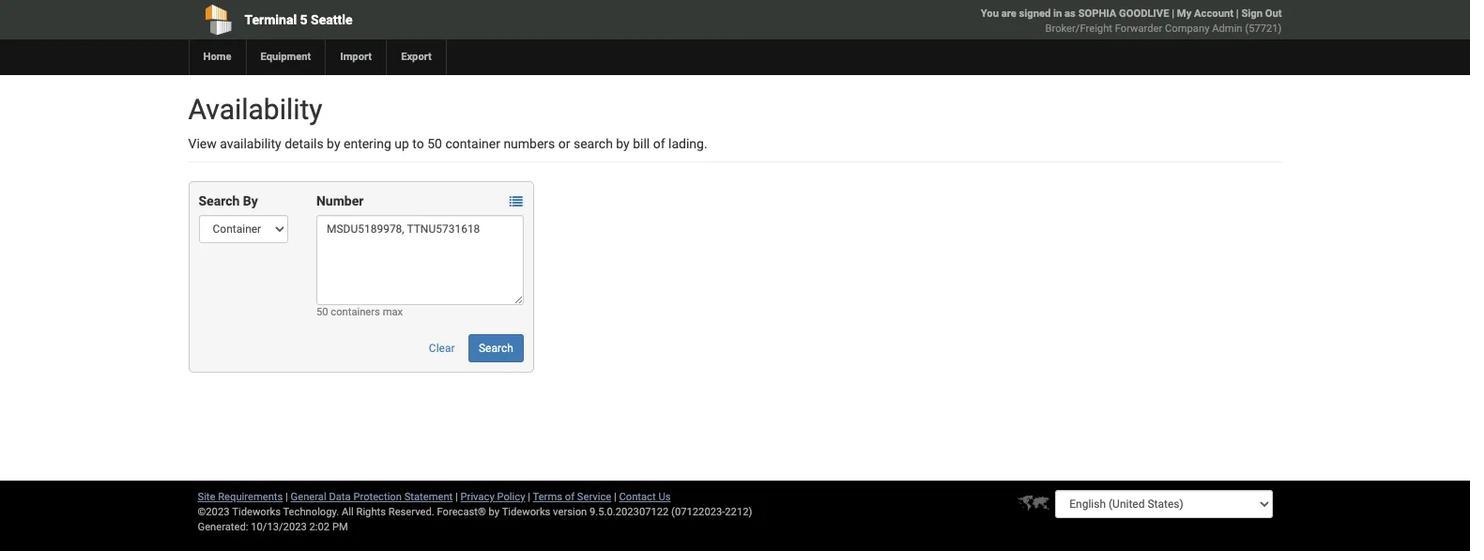 Task type: describe. For each thing, give the bounding box(es) containing it.
(57721)
[[1245, 23, 1282, 35]]

my account link
[[1177, 8, 1234, 20]]

technology.
[[283, 506, 339, 518]]

(07122023-
[[671, 506, 725, 518]]

| up forecast®
[[455, 491, 458, 503]]

availability
[[220, 136, 281, 151]]

numbers
[[504, 136, 555, 151]]

| up 9.5.0.202307122
[[614, 491, 617, 503]]

0 vertical spatial of
[[653, 136, 665, 151]]

pm
[[332, 521, 348, 533]]

search
[[574, 136, 613, 151]]

equipment
[[261, 51, 311, 63]]

as
[[1065, 8, 1076, 20]]

sign out link
[[1242, 8, 1282, 20]]

you
[[981, 8, 999, 20]]

rights
[[356, 506, 386, 518]]

us
[[659, 491, 671, 503]]

up
[[395, 136, 409, 151]]

import link
[[325, 39, 386, 75]]

export
[[401, 51, 432, 63]]

contact
[[619, 491, 656, 503]]

2 horizontal spatial by
[[616, 136, 630, 151]]

you are signed in as sophia goodlive | my account | sign out broker/freight forwarder company admin (57721)
[[981, 8, 1282, 35]]

2:02
[[309, 521, 330, 533]]

2212)
[[725, 506, 752, 518]]

site requirements link
[[198, 491, 283, 503]]

10/13/2023
[[251, 521, 307, 533]]

lading.
[[668, 136, 708, 151]]

requirements
[[218, 491, 283, 503]]

sign
[[1242, 8, 1263, 20]]

number
[[316, 193, 364, 208]]

version
[[553, 506, 587, 518]]

seattle
[[311, 12, 353, 27]]

equipment link
[[246, 39, 325, 75]]

terms of service link
[[533, 491, 611, 503]]

search by
[[199, 193, 258, 208]]

in
[[1053, 8, 1062, 20]]

home
[[203, 51, 231, 63]]

my
[[1177, 8, 1192, 20]]

protection
[[353, 491, 402, 503]]

search button
[[468, 334, 524, 362]]

search for search by
[[199, 193, 240, 208]]

forwarder
[[1115, 23, 1163, 35]]

forecast®
[[437, 506, 486, 518]]

clear
[[429, 342, 455, 355]]

view
[[188, 136, 217, 151]]

goodlive
[[1119, 8, 1169, 20]]

1 horizontal spatial 50
[[427, 136, 442, 151]]

5
[[300, 12, 308, 27]]

of inside site requirements | general data protection statement | privacy policy | terms of service | contact us ©2023 tideworks technology. all rights reserved. forecast® by tideworks version 9.5.0.202307122 (07122023-2212) generated: 10/13/2023 2:02 pm
[[565, 491, 575, 503]]

contact us link
[[619, 491, 671, 503]]

general
[[291, 491, 326, 503]]

service
[[577, 491, 611, 503]]

or
[[558, 136, 570, 151]]



Task type: vqa. For each thing, say whether or not it's contained in the screenshot.
the leftmost and
no



Task type: locate. For each thing, give the bounding box(es) containing it.
terms
[[533, 491, 562, 503]]

broker/freight
[[1045, 23, 1113, 35]]

1 vertical spatial search
[[479, 342, 513, 355]]

by down privacy policy link
[[489, 506, 500, 518]]

0 horizontal spatial by
[[327, 136, 340, 151]]

reserved.
[[388, 506, 434, 518]]

sophia
[[1078, 8, 1117, 20]]

availability
[[188, 93, 323, 126]]

are
[[1001, 8, 1017, 20]]

search for search
[[479, 342, 513, 355]]

1 horizontal spatial of
[[653, 136, 665, 151]]

search left by
[[199, 193, 240, 208]]

out
[[1265, 8, 1282, 20]]

general data protection statement link
[[291, 491, 453, 503]]

terminal
[[245, 12, 297, 27]]

privacy policy link
[[461, 491, 525, 503]]

50 left containers on the bottom of page
[[316, 306, 328, 318]]

show list image
[[510, 196, 523, 209]]

export link
[[386, 39, 446, 75]]

tideworks
[[502, 506, 550, 518]]

0 vertical spatial 50
[[427, 136, 442, 151]]

data
[[329, 491, 351, 503]]

by right details
[[327, 136, 340, 151]]

search
[[199, 193, 240, 208], [479, 342, 513, 355]]

search inside button
[[479, 342, 513, 355]]

home link
[[188, 39, 246, 75]]

site
[[198, 491, 215, 503]]

of up version
[[565, 491, 575, 503]]

1 horizontal spatial by
[[489, 506, 500, 518]]

statement
[[404, 491, 453, 503]]

|
[[1172, 8, 1175, 20], [1236, 8, 1239, 20], [285, 491, 288, 503], [455, 491, 458, 503], [528, 491, 530, 503], [614, 491, 617, 503]]

0 horizontal spatial of
[[565, 491, 575, 503]]

| left sign on the right top of page
[[1236, 8, 1239, 20]]

0 vertical spatial search
[[199, 193, 240, 208]]

bill
[[633, 136, 650, 151]]

company
[[1165, 23, 1210, 35]]

details
[[285, 136, 324, 151]]

max
[[383, 306, 403, 318]]

signed
[[1019, 8, 1051, 20]]

import
[[340, 51, 372, 63]]

| up tideworks
[[528, 491, 530, 503]]

terminal 5 seattle
[[245, 12, 353, 27]]

containers
[[331, 306, 380, 318]]

policy
[[497, 491, 525, 503]]

search right clear
[[479, 342, 513, 355]]

1 horizontal spatial search
[[479, 342, 513, 355]]

50
[[427, 136, 442, 151], [316, 306, 328, 318]]

| left general
[[285, 491, 288, 503]]

site requirements | general data protection statement | privacy policy | terms of service | contact us ©2023 tideworks technology. all rights reserved. forecast® by tideworks version 9.5.0.202307122 (07122023-2212) generated: 10/13/2023 2:02 pm
[[198, 491, 752, 533]]

by
[[243, 193, 258, 208]]

account
[[1194, 8, 1234, 20]]

9.5.0.202307122
[[590, 506, 669, 518]]

| left my
[[1172, 8, 1175, 20]]

0 horizontal spatial 50
[[316, 306, 328, 318]]

clear button
[[419, 334, 465, 362]]

by
[[327, 136, 340, 151], [616, 136, 630, 151], [489, 506, 500, 518]]

generated:
[[198, 521, 248, 533]]

by inside site requirements | general data protection statement | privacy policy | terms of service | contact us ©2023 tideworks technology. all rights reserved. forecast® by tideworks version 9.5.0.202307122 (07122023-2212) generated: 10/13/2023 2:02 pm
[[489, 506, 500, 518]]

all
[[342, 506, 354, 518]]

50 containers max
[[316, 306, 403, 318]]

of
[[653, 136, 665, 151], [565, 491, 575, 503]]

1 vertical spatial of
[[565, 491, 575, 503]]

by left the bill
[[616, 136, 630, 151]]

admin
[[1212, 23, 1243, 35]]

0 horizontal spatial search
[[199, 193, 240, 208]]

terminal 5 seattle link
[[188, 0, 628, 39]]

to
[[412, 136, 424, 151]]

of right the bill
[[653, 136, 665, 151]]

entering
[[344, 136, 391, 151]]

container
[[445, 136, 500, 151]]

privacy
[[461, 491, 495, 503]]

©2023 tideworks
[[198, 506, 281, 518]]

view availability details by entering up to 50 container numbers or search by bill of lading.
[[188, 136, 708, 151]]

1 vertical spatial 50
[[316, 306, 328, 318]]

50 right 'to'
[[427, 136, 442, 151]]

Number text field
[[316, 215, 524, 305]]



